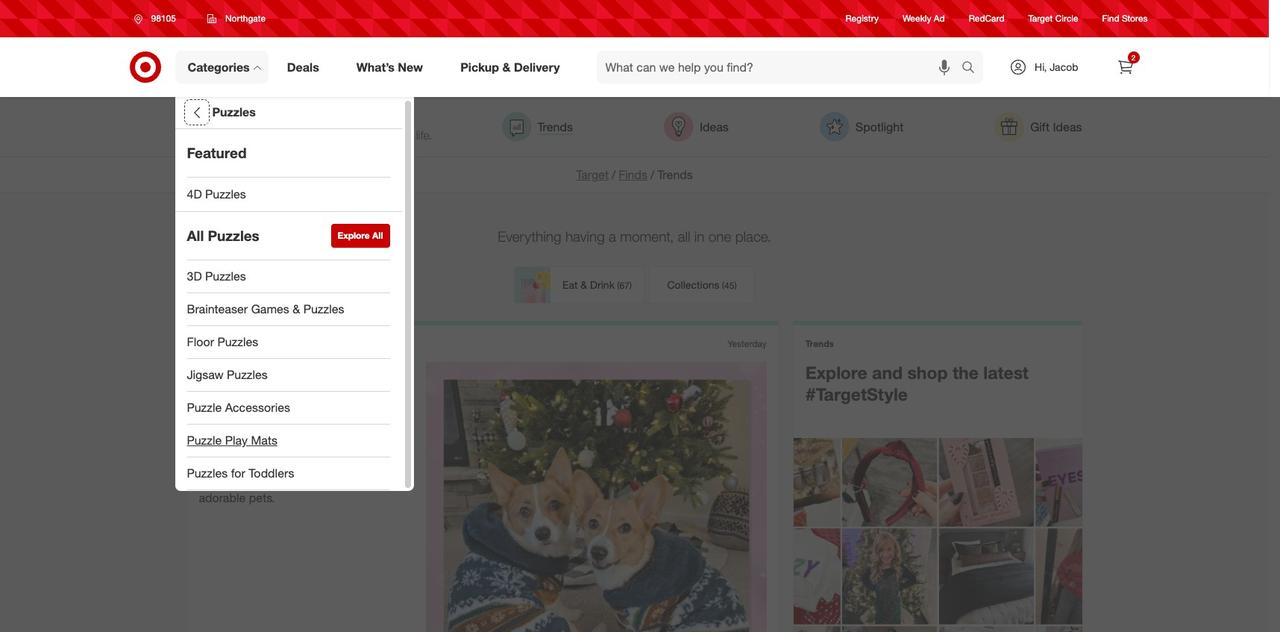 Task type: locate. For each thing, give the bounding box(es) containing it.
1 horizontal spatial &
[[503, 59, 511, 74]]

0 vertical spatial &
[[503, 59, 511, 74]]

)
[[630, 280, 632, 291], [735, 280, 737, 291]]

0 horizontal spatial and
[[350, 128, 369, 143]]

mats
[[251, 433, 278, 448]]

collage of people showing off their #targetstyle image
[[794, 438, 1083, 632]]

puzzle accessories
[[187, 400, 290, 415]]

67
[[620, 280, 630, 291]]

( right collections
[[722, 280, 725, 291]]

having
[[566, 228, 605, 245]]

to right 'fits
[[305, 456, 316, 471]]

accessories
[[225, 400, 290, 415]]

1 horizontal spatial ideas
[[1053, 119, 1083, 134]]

0 horizontal spatial all
[[187, 227, 204, 244]]

the
[[360, 111, 376, 126], [953, 362, 979, 383], [360, 389, 392, 416]]

puzzle up the from
[[187, 433, 222, 448]]

stores
[[1122, 13, 1148, 24]]

/
[[612, 167, 616, 182], [651, 167, 655, 182]]

1 horizontal spatial to
[[403, 128, 413, 143]]

target left circle
[[1029, 13, 1053, 24]]

1 horizontal spatial target
[[1029, 13, 1053, 24]]

0 horizontal spatial latest
[[379, 111, 406, 126]]

explore all link
[[331, 224, 390, 248]]

1 horizontal spatial )
[[735, 280, 737, 291]]

all
[[187, 227, 204, 244], [372, 230, 383, 241]]

ideas
[[372, 128, 400, 143]]

& right the games
[[293, 302, 300, 317]]

floor puzzles
[[187, 334, 258, 349]]

these
[[346, 473, 375, 488]]

0 vertical spatial explore
[[338, 230, 370, 241]]

place.
[[736, 228, 772, 245]]

1 vertical spatial and
[[872, 362, 903, 383]]

play
[[225, 433, 248, 448]]

) right drink
[[630, 280, 632, 291]]

1 vertical spatial explore
[[806, 362, 868, 383]]

0 horizontal spatial )
[[630, 280, 632, 291]]

0 horizontal spatial &
[[293, 302, 300, 317]]

explore inside explore and shop the latest #targetstyle
[[806, 362, 868, 383]]

trends down the delivery
[[538, 119, 573, 134]]

) inside eat & drink ( 67 )
[[630, 280, 632, 291]]

1 ) from the left
[[630, 280, 632, 291]]

for
[[231, 466, 245, 481], [232, 473, 246, 488]]

the up "ideas"
[[360, 111, 376, 126]]

explore all
[[338, 230, 383, 241]]

everything having a moment, all in one place.
[[498, 228, 772, 245]]

puzzles up jigsaw puzzles
[[218, 334, 258, 349]]

to
[[403, 128, 413, 143], [305, 456, 316, 471]]

registry
[[846, 13, 879, 24]]

2 vertical spatial &
[[293, 302, 300, 317]]

puzzle accessories link
[[175, 392, 402, 425]]

2 ( from the left
[[722, 280, 725, 291]]

hi,
[[1035, 60, 1047, 73]]

explore for explore all
[[338, 230, 370, 241]]

2 ) from the left
[[735, 280, 737, 291]]

1 vertical spatial &
[[581, 278, 587, 291]]

target circle link
[[1029, 12, 1079, 25]]

0 vertical spatial puzzle
[[187, 400, 222, 415]]

when
[[199, 389, 255, 416]]

games
[[251, 302, 289, 317]]

1 vertical spatial to
[[305, 456, 316, 471]]

) right collections
[[735, 280, 737, 291]]

weekly ad
[[903, 13, 945, 24]]

search
[[955, 61, 991, 76]]

loves
[[300, 362, 353, 389]]

0 vertical spatial and
[[350, 128, 369, 143]]

spotlight
[[856, 119, 904, 134]]

0 horizontal spatial explore
[[338, 230, 370, 241]]

a
[[609, 228, 616, 245]]

target for target / finds / trends
[[576, 167, 609, 182]]

/ right the finds link
[[651, 167, 655, 182]]

1 / from the left
[[612, 167, 616, 182]]

1 horizontal spatial and
[[872, 362, 903, 383]]

1 horizontal spatial explore
[[806, 362, 868, 383]]

1 vertical spatial latest
[[984, 362, 1029, 383]]

( right drink
[[617, 280, 620, 291]]

trends up #targetstyle
[[806, 338, 834, 349]]

target left the finds link
[[576, 167, 609, 182]]

target circle
[[1029, 13, 1079, 24]]

toys,
[[357, 456, 382, 471]]

0 horizontal spatial to
[[305, 456, 316, 471]]

latest
[[379, 111, 406, 126], [984, 362, 1029, 383]]

& right eat on the left top of page
[[581, 278, 587, 291]]

#targetstyle
[[806, 384, 908, 404]]

2 / from the left
[[651, 167, 655, 182]]

puzzle inside puzzle accessories link
[[187, 400, 222, 415]]

trends
[[538, 119, 573, 134], [658, 167, 693, 182], [199, 338, 227, 349], [806, 338, 834, 349]]

the right "shop"
[[953, 362, 979, 383]]

puzzles up adorable
[[187, 466, 228, 481]]

and up #targetstyle
[[872, 362, 903, 383]]

love
[[312, 389, 354, 416]]

what's new
[[357, 59, 423, 74]]

major
[[250, 473, 280, 488]]

1 puzzle from the top
[[187, 400, 222, 415]]

1 vertical spatial puzzle
[[187, 433, 222, 448]]

& for eat
[[581, 278, 587, 291]]

0 horizontal spatial ideas
[[700, 119, 729, 134]]

the inside everyone loves when pets love the holidays too!
[[360, 389, 392, 416]]

&
[[503, 59, 511, 74], [581, 278, 587, 291], [293, 302, 300, 317]]

0 vertical spatial the
[[360, 111, 376, 126]]

/ left finds
[[612, 167, 616, 182]]

puzzle down jigsaw
[[187, 400, 222, 415]]

ideas
[[700, 119, 729, 134], [1053, 119, 1083, 134]]

4d puzzles link
[[175, 178, 402, 210]]

puzzle
[[187, 400, 222, 415], [187, 433, 222, 448]]

0 horizontal spatial /
[[612, 167, 616, 182]]

2 link
[[1109, 51, 1142, 84]]

everyone
[[199, 362, 294, 389]]

everyone loves when pets love the holidays too! image
[[426, 362, 767, 632]]

( inside eat & drink ( 67 )
[[617, 280, 620, 291]]

puzzles right 3d on the left of page
[[205, 269, 246, 284]]

jigsaw
[[187, 367, 224, 382]]

target finds image
[[187, 112, 299, 142]]

0 vertical spatial target
[[1029, 13, 1053, 24]]

find
[[1103, 13, 1120, 24]]

0 horizontal spatial (
[[617, 280, 620, 291]]

the right love
[[360, 389, 392, 416]]

pets.
[[249, 490, 275, 505]]

0 vertical spatial to
[[403, 128, 413, 143]]

0 vertical spatial latest
[[379, 111, 406, 126]]

0 horizontal spatial target
[[576, 167, 609, 182]]

for down matching on the bottom of the page
[[232, 473, 246, 488]]

what's new link
[[344, 51, 442, 84]]

(
[[617, 280, 620, 291], [722, 280, 725, 291]]

1 horizontal spatial /
[[651, 167, 655, 182]]

& right pickup
[[503, 59, 511, 74]]

1 horizontal spatial latest
[[984, 362, 1029, 383]]

ad
[[934, 13, 945, 24]]

finds
[[619, 167, 648, 182]]

to left life.
[[403, 128, 413, 143]]

new
[[398, 59, 423, 74]]

weekly
[[903, 13, 932, 24]]

1 ( from the left
[[617, 280, 620, 291]]

2 vertical spatial the
[[360, 389, 392, 416]]

45
[[725, 280, 735, 291]]

3d
[[187, 269, 202, 284]]

puzzles for toddlers
[[187, 466, 294, 481]]

latest inside bringing the latest trends and ideas to life.
[[379, 111, 406, 126]]

98105
[[151, 13, 176, 24]]

ready
[[199, 473, 229, 488]]

from matching 'fits to festive toys, get ready for major smiles with these adorable pets.
[[199, 456, 402, 505]]

2 puzzle from the top
[[187, 433, 222, 448]]

target
[[1029, 13, 1053, 24], [576, 167, 609, 182]]

1 horizontal spatial (
[[722, 280, 725, 291]]

get
[[385, 456, 402, 471]]

and
[[350, 128, 369, 143], [872, 362, 903, 383]]

( inside collections ( 45 )
[[722, 280, 725, 291]]

2 horizontal spatial &
[[581, 278, 587, 291]]

redcard link
[[969, 12, 1005, 25]]

and left "ideas"
[[350, 128, 369, 143]]

puzzle inside puzzle play mats link
[[187, 433, 222, 448]]

collections ( 45 )
[[668, 278, 737, 291]]

1 vertical spatial target
[[576, 167, 609, 182]]

categories
[[188, 59, 250, 74]]

holidays
[[199, 416, 285, 443]]

1 vertical spatial the
[[953, 362, 979, 383]]



Task type: describe. For each thing, give the bounding box(es) containing it.
redcard
[[969, 13, 1005, 24]]

trends
[[314, 128, 346, 143]]

3d puzzles link
[[175, 260, 402, 293]]

2 ideas from the left
[[1053, 119, 1083, 134]]

puzzles up 3d puzzles
[[208, 227, 260, 244]]

puzzle for puzzle accessories
[[187, 400, 222, 415]]

puzzles up puzzle accessories
[[227, 367, 268, 382]]

hi, jacob
[[1035, 60, 1079, 73]]

3d puzzles
[[187, 269, 246, 284]]

puzzles right 4d
[[205, 186, 246, 201]]

jigsaw puzzles
[[187, 367, 268, 382]]

1 horizontal spatial all
[[372, 230, 383, 241]]

circle
[[1056, 13, 1079, 24]]

life.
[[416, 128, 432, 143]]

brainteaser
[[187, 302, 248, 317]]

pickup & delivery link
[[448, 51, 579, 84]]

trends link
[[502, 112, 573, 142]]

shop
[[908, 362, 948, 383]]

the inside explore and shop the latest #targetstyle
[[953, 362, 979, 383]]

trends up jigsaw
[[199, 338, 227, 349]]

toddlers
[[249, 466, 294, 481]]

and inside explore and shop the latest #targetstyle
[[872, 362, 903, 383]]

1 ideas from the left
[[700, 119, 729, 134]]

brainteaser games & puzzles
[[187, 302, 344, 317]]

find stores
[[1103, 13, 1148, 24]]

puzzles up featured
[[212, 105, 256, 119]]

ideas link
[[664, 112, 729, 142]]

for inside from matching 'fits to festive toys, get ready for major smiles with these adorable pets.
[[232, 473, 246, 488]]

& for pickup
[[503, 59, 511, 74]]

gift ideas link
[[995, 112, 1083, 142]]

search button
[[955, 51, 991, 87]]

pickup & delivery
[[461, 59, 560, 74]]

pets
[[261, 389, 306, 416]]

northgate
[[225, 13, 266, 24]]

northgate button
[[198, 5, 275, 32]]

trends right finds
[[658, 167, 693, 182]]

target / finds / trends
[[576, 167, 693, 182]]

collections
[[668, 278, 720, 291]]

eat
[[563, 278, 578, 291]]

to inside bringing the latest trends and ideas to life.
[[403, 128, 413, 143]]

for right ready
[[231, 466, 245, 481]]

weekly ad link
[[903, 12, 945, 25]]

featured
[[187, 144, 247, 161]]

brainteaser games & puzzles link
[[175, 293, 402, 326]]

what's
[[357, 59, 395, 74]]

'fits
[[283, 456, 302, 471]]

puzzle play mats link
[[175, 425, 402, 458]]

target for target circle
[[1029, 13, 1053, 24]]

4d puzzles
[[187, 186, 246, 201]]

bringing the latest trends and ideas to life.
[[314, 111, 432, 143]]

too!
[[291, 416, 331, 443]]

floor
[[187, 334, 214, 349]]

puzzles for toddlers link
[[175, 458, 402, 490]]

drink
[[590, 278, 615, 291]]

smiles
[[283, 473, 317, 488]]

bringing
[[314, 111, 356, 126]]

pickup
[[461, 59, 499, 74]]

floor puzzles link
[[175, 326, 402, 359]]

and inside bringing the latest trends and ideas to life.
[[350, 128, 369, 143]]

everyone loves when pets love the holidays too!
[[199, 362, 392, 443]]

gift ideas
[[1031, 119, 1083, 134]]

find stores link
[[1103, 12, 1148, 25]]

2
[[1132, 53, 1136, 62]]

What can we help you find? suggestions appear below search field
[[597, 51, 966, 84]]

moment,
[[620, 228, 674, 245]]

puzzles down 3d puzzles link
[[304, 302, 344, 317]]

deals
[[287, 59, 319, 74]]

4d
[[187, 186, 202, 201]]

target link
[[576, 167, 609, 182]]

to inside from matching 'fits to festive toys, get ready for major smiles with these adorable pets.
[[305, 456, 316, 471]]

with
[[320, 473, 342, 488]]

all
[[678, 228, 691, 245]]

adorable
[[199, 490, 246, 505]]

explore and shop the latest #targetstyle
[[806, 362, 1029, 404]]

puzzles inside 'link'
[[218, 334, 258, 349]]

jigsaw puzzles link
[[175, 359, 402, 392]]

explore for explore and shop the latest #targetstyle
[[806, 362, 868, 383]]

from
[[199, 456, 226, 471]]

deals link
[[274, 51, 338, 84]]

one
[[709, 228, 732, 245]]

delivery
[[514, 59, 560, 74]]

categories link
[[175, 51, 268, 84]]

) inside collections ( 45 )
[[735, 280, 737, 291]]

puzzle for puzzle play mats
[[187, 433, 222, 448]]

98105 button
[[124, 5, 192, 32]]

the inside bringing the latest trends and ideas to life.
[[360, 111, 376, 126]]

matching
[[230, 456, 279, 471]]

latest inside explore and shop the latest #targetstyle
[[984, 362, 1029, 383]]

gift
[[1031, 119, 1050, 134]]

finds link
[[619, 167, 648, 182]]

jacob
[[1050, 60, 1079, 73]]

in
[[695, 228, 705, 245]]



Task type: vqa. For each thing, say whether or not it's contained in the screenshot.
the . in the bottom of the page
no



